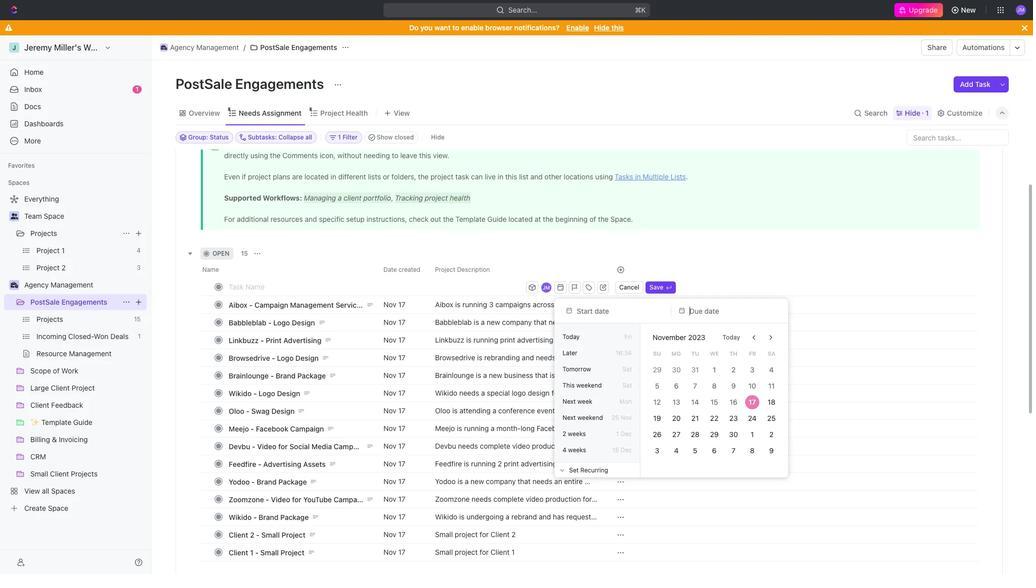Task type: describe. For each thing, give the bounding box(es) containing it.
november
[[653, 333, 686, 342]]

next for next weekend
[[563, 414, 576, 422]]

later
[[563, 350, 577, 357]]

running for magazine
[[474, 336, 498, 345]]

the
[[508, 469, 519, 478]]

small inside "button"
[[435, 531, 453, 539]]

0 vertical spatial postsale
[[260, 43, 290, 52]]

package for brainlounge - brand package
[[297, 372, 326, 380]]

brand inside zoomzone needs complete video production for a youtube campaign to increase brand awareness.
[[537, 504, 556, 513]]

rebranding
[[484, 354, 520, 362]]

zoomzone - video for youtube campaign link
[[226, 493, 375, 507]]

projects link
[[30, 226, 118, 242]]

want
[[434, 23, 451, 32]]

- down client 2 - small project
[[255, 549, 259, 557]]

12
[[653, 398, 661, 407]]

wikido for wikido - brand package
[[229, 513, 252, 522]]

creation
[[471, 469, 498, 478]]

client up 'client 1 - small project'
[[229, 531, 248, 540]]

2 horizontal spatial 4
[[769, 366, 774, 374]]

tu
[[691, 351, 699, 357]]

22
[[710, 414, 719, 423]]

needs assignment link
[[237, 106, 302, 120]]

do
[[409, 23, 419, 32]]

nov
[[621, 414, 632, 422]]

aibox - campaign management services link
[[226, 298, 375, 312]]

babbleblab - logo design link
[[226, 315, 375, 330]]

- for babbleblab - logo design
[[268, 319, 272, 327]]

1 vertical spatial engagements
[[235, 75, 324, 92]]

logo for browsedrive
[[277, 354, 294, 363]]

oloo - swag design
[[229, 407, 295, 416]]

today inside button
[[723, 334, 740, 342]]

video for zoomzone
[[271, 496, 290, 504]]

wikido for wikido - logo design
[[229, 389, 252, 398]]

youtube inside zoomzone needs complete video production for a youtube campaign to increase brand awareness.
[[435, 504, 463, 513]]

we
[[710, 351, 719, 357]]

business time image inside agency management link
[[161, 45, 167, 50]]

social
[[469, 451, 488, 460]]

1 horizontal spatial 9
[[769, 447, 774, 455]]

needs inside zoomzone needs complete video production for a youtube campaign to increase brand awareness.
[[472, 495, 492, 504]]

assets
[[303, 460, 326, 469]]

package for wikido - brand package
[[280, 513, 309, 522]]

and inside linkbuzz is running print advertising in a well- known magazine and needs content creation.
[[492, 345, 504, 354]]

1 dec
[[616, 431, 632, 438]]

complete for media
[[480, 442, 510, 451]]

user group image
[[10, 214, 18, 220]]

th
[[730, 351, 737, 357]]

sub-
[[452, 398, 467, 407]]

search
[[864, 109, 888, 117]]

design.
[[533, 487, 557, 495]]

design for babbleblab - logo design
[[292, 319, 315, 327]]

design for wikido - logo design
[[277, 389, 300, 398]]

customize
[[947, 109, 983, 117]]

wikido - logo design link
[[226, 386, 375, 401]]

0 horizontal spatial today
[[563, 333, 580, 341]]

next week
[[563, 398, 592, 406]]

- for oloo - swag design
[[246, 407, 249, 416]]

devbu - video for social media campaign
[[229, 442, 368, 451]]

search...
[[508, 6, 537, 14]]

feedfire for feedfire - advertising assets
[[229, 460, 256, 469]]

mo
[[672, 351, 681, 357]]

yodoo is a new company that needs an entire brand package including logo design. button
[[429, 473, 605, 495]]

set
[[569, 467, 579, 474]]

client down client 2 - small project
[[229, 549, 248, 557]]

meejo - facebook campaign link
[[226, 422, 375, 436]]

management inside aibox - campaign management services link
[[290, 301, 334, 309]]

and inside browsedrive is rebranding and needs a new, mod ern logo.
[[522, 354, 534, 362]]

to inside zoomzone needs complete video production for a youtube campaign to increase brand awareness.
[[499, 504, 505, 513]]

browsedrive - logo design link
[[226, 351, 375, 366]]

1 inside 'sidebar' navigation
[[136, 86, 139, 93]]

1 horizontal spatial postsale
[[176, 75, 232, 92]]

new button
[[947, 2, 982, 18]]

dec for 1 dec
[[621, 431, 632, 438]]

2 inside "client 2 - small project" link
[[250, 531, 254, 540]]

home
[[24, 68, 44, 76]]

1 horizontal spatial 30
[[729, 431, 738, 439]]

a inside yodoo is a new company that needs an entire brand package including logo design.
[[465, 478, 469, 486]]

hide for hide 1
[[905, 109, 920, 117]]

0 vertical spatial postsale engagements
[[260, 43, 337, 52]]

Due date text field
[[690, 307, 774, 315]]

0 horizontal spatial to
[[453, 23, 459, 32]]

production for campaign.
[[532, 442, 567, 451]]

needs inside yodoo is a new company that needs an entire brand package including logo design.
[[533, 478, 552, 486]]

logo for babbleblab
[[273, 319, 290, 327]]

0 horizontal spatial 3
[[655, 447, 659, 455]]

campaign
[[465, 504, 497, 513]]

logo inside yodoo is a new company that needs an entire brand package including logo design.
[[517, 487, 531, 495]]

creation.
[[554, 345, 583, 354]]

oloo
[[229, 407, 244, 416]]

1 horizontal spatial 4
[[674, 447, 678, 455]]

a inside wikido needs a special logo design for one of their sub-brands.
[[481, 389, 485, 398]]

next for next week
[[563, 398, 576, 406]]

0 vertical spatial 9
[[731, 382, 736, 391]]

project for client 1 - small project
[[281, 549, 304, 557]]

oloo - swag design link
[[226, 404, 375, 419]]

agency management inside 'sidebar' navigation
[[24, 281, 93, 289]]

brands.
[[467, 398, 492, 407]]

logo inside wikido needs a special logo design for one of their sub-brands.
[[512, 389, 526, 398]]

weeks for 4 weeks
[[568, 447, 586, 454]]

devbu needs complete video production for an upcoming social media campaign. button
[[429, 438, 605, 460]]

brainlounge - brand package link
[[226, 369, 375, 383]]

feedfire is running 2 print advertising campaigns and needs creation of the assets. button
[[429, 455, 605, 478]]

docs link
[[4, 99, 147, 115]]

0 vertical spatial engagements
[[291, 43, 337, 52]]

next weekend
[[563, 414, 603, 422]]

brainlounge
[[229, 372, 269, 380]]

needs inside feedfire is running 2 print advertising campaigns and needs creation of the assets.
[[449, 469, 469, 478]]

needs inside linkbuzz is running print advertising in a well- known magazine and needs content creation.
[[506, 345, 526, 354]]

client inside "button"
[[491, 531, 510, 539]]

task
[[975, 80, 991, 89]]

upcoming
[[435, 451, 467, 460]]

browsedrive is rebranding and needs a new, mod ern logo. button
[[429, 349, 605, 371]]

client inside "button"
[[491, 548, 510, 557]]

- for devbu - video for social media campaign
[[252, 442, 255, 451]]

dec for 15 dec
[[621, 447, 632, 454]]

- for wikido - logo design
[[253, 389, 257, 398]]

linkbuzz for linkbuzz is running print advertising in a well- known magazine and needs content creation.
[[435, 336, 464, 345]]

1 vertical spatial postsale engagements
[[176, 75, 327, 92]]

1 horizontal spatial postsale engagements link
[[248, 41, 340, 54]]

small down client 2 - small project
[[260, 549, 279, 557]]

special
[[487, 389, 510, 398]]

small inside "button"
[[435, 548, 453, 557]]

a inside browsedrive is rebranding and needs a new, mod ern logo.
[[558, 354, 562, 362]]

project health link
[[318, 106, 368, 120]]

small project for client 1 button
[[429, 544, 605, 562]]

space
[[44, 212, 64, 221]]

an inside yodoo is a new company that needs an entire brand package including logo design.
[[554, 478, 562, 486]]

project for client 2 - small project
[[282, 531, 305, 540]]

1 horizontal spatial 15
[[612, 447, 619, 454]]

wikido - brand package
[[229, 513, 309, 522]]

for inside the devbu needs complete video production for an upcoming social media campaign.
[[569, 442, 578, 451]]

1 horizontal spatial agency management
[[170, 43, 239, 52]]

logo for wikido
[[259, 389, 275, 398]]

1 vertical spatial 29
[[710, 431, 719, 439]]

needs
[[239, 109, 260, 117]]

assets.
[[520, 469, 544, 478]]

0 horizontal spatial 8
[[712, 382, 717, 391]]

sidebar navigation
[[0, 35, 151, 575]]

sat for this weekend
[[623, 382, 632, 390]]

27
[[672, 431, 680, 439]]

- for wikido - brand package
[[253, 513, 257, 522]]

print inside feedfire is running 2 print advertising campaigns and needs creation of the assets.
[[504, 460, 519, 468]]

browsedrive for browsedrive - logo design
[[229, 354, 270, 363]]

1 vertical spatial advertising
[[263, 460, 301, 469]]

2 inside feedfire is running 2 print advertising campaigns and needs creation of the assets.
[[498, 460, 502, 468]]

media
[[312, 442, 332, 451]]

devbu needs complete video production for an upcoming social media campaign.
[[435, 442, 590, 460]]

dashboards link
[[4, 116, 147, 132]]

⌘k
[[635, 6, 646, 14]]

project health
[[320, 109, 368, 117]]

1 horizontal spatial management
[[196, 43, 239, 52]]

zoomzone for zoomzone - video for youtube campaign
[[229, 496, 264, 504]]

client 1 - small project
[[229, 549, 304, 557]]

wikido needs a special logo design for one of their sub-brands. button
[[429, 385, 605, 407]]

aibox
[[229, 301, 247, 309]]

meejo
[[229, 425, 249, 433]]

magazine
[[458, 345, 490, 354]]

wikido for wikido needs a special logo design for one of their sub-brands.
[[435, 389, 457, 398]]

25 nov
[[612, 414, 632, 422]]

yodoo - brand package link
[[226, 475, 375, 490]]

save button
[[645, 282, 676, 294]]

in
[[555, 336, 561, 345]]

and inside feedfire is running 2 print advertising campaigns and needs creation of the assets.
[[435, 469, 447, 478]]

automations button
[[957, 40, 1010, 55]]

search button
[[851, 106, 891, 120]]

package for yodoo - brand package
[[278, 478, 307, 486]]

hide 1
[[905, 109, 929, 117]]

browsedrive for browsedrive is rebranding and needs a new, mod ern logo.
[[435, 354, 475, 362]]

hide for hide
[[431, 134, 445, 141]]

browsedrive - logo design
[[229, 354, 319, 363]]

linkbuzz for linkbuzz - print advertising
[[229, 336, 259, 345]]

add
[[960, 80, 973, 89]]

1 vertical spatial 15
[[711, 398, 718, 407]]

zoomzone for zoomzone needs complete video production for a youtube campaign to increase brand awareness.
[[435, 495, 470, 504]]

10
[[749, 382, 756, 391]]

package
[[456, 487, 484, 495]]

- for feedfire - advertising assets
[[258, 460, 261, 469]]

complete for to
[[493, 495, 524, 504]]

25 for 25
[[767, 414, 776, 423]]

for inside wikido needs a special logo design for one of their sub-brands.
[[552, 389, 561, 398]]

0 horizontal spatial 5
[[655, 382, 659, 391]]

2 down the th
[[731, 366, 736, 374]]

small project for client 2 button
[[429, 526, 605, 544]]

0 vertical spatial 6
[[674, 382, 678, 391]]

0 vertical spatial agency management link
[[157, 41, 242, 54]]

home link
[[4, 64, 147, 80]]

increase
[[507, 504, 535, 513]]

company
[[486, 478, 516, 486]]

1 vertical spatial 7
[[732, 447, 735, 455]]

1 vertical spatial postsale engagements link
[[30, 294, 118, 311]]

0 horizontal spatial 30
[[672, 366, 681, 374]]

- up 'client 1 - small project'
[[256, 531, 260, 540]]



Task type: vqa. For each thing, say whether or not it's contained in the screenshot.


Task type: locate. For each thing, give the bounding box(es) containing it.
a inside linkbuzz is running print advertising in a well- known magazine and needs content creation.
[[563, 336, 567, 345]]

1 horizontal spatial devbu
[[435, 442, 456, 451]]

2 down 18
[[770, 431, 774, 439]]

is for browsedrive
[[477, 354, 482, 362]]

- down print
[[272, 354, 275, 363]]

29
[[653, 366, 661, 374], [710, 431, 719, 439]]

0 vertical spatial an
[[580, 442, 588, 451]]

linkbuzz is running print advertising in a well- known magazine and needs content creation. button
[[429, 331, 605, 354]]

1 horizontal spatial browsedrive
[[435, 354, 475, 362]]

team space
[[24, 212, 64, 221]]

2 up small project for client 1 "button"
[[512, 531, 516, 539]]

24
[[748, 414, 757, 423]]

business time image
[[161, 45, 167, 50], [10, 282, 18, 288]]

18
[[768, 398, 775, 407]]

share
[[927, 43, 947, 52]]

7
[[693, 382, 697, 391], [732, 447, 735, 455]]

logo up brainlounge - brand package
[[277, 354, 294, 363]]

0 vertical spatial 30
[[672, 366, 681, 374]]

awareness.
[[558, 504, 594, 513]]

feedfire inside feedfire is running 2 print advertising campaigns and needs creation of the assets.
[[435, 460, 462, 468]]

2 dec from the top
[[621, 447, 632, 454]]

devbu inside the devbu needs complete video production for an upcoming social media campaign.
[[435, 442, 456, 451]]

yodoo for yodoo - brand package
[[229, 478, 250, 486]]

video up increase
[[526, 495, 544, 504]]

video down facebook
[[257, 442, 276, 451]]

including
[[486, 487, 515, 495]]

- right "oloo"
[[246, 407, 249, 416]]

0 vertical spatial logo
[[273, 319, 290, 327]]

this
[[563, 382, 575, 390]]

do you want to enable browser notifications? enable hide this
[[409, 23, 624, 32]]

weekend for this weekend
[[576, 382, 602, 390]]

video inside zoomzone needs complete video production for a youtube campaign to increase brand awareness.
[[526, 495, 544, 504]]

client 2 - small project link
[[226, 528, 375, 543]]

agency
[[170, 43, 194, 52], [24, 281, 49, 289]]

is left rebranding
[[477, 354, 482, 362]]

6 down 22
[[712, 447, 717, 455]]

this weekend
[[563, 382, 602, 390]]

sat down 16:34 on the bottom right
[[623, 366, 632, 373]]

0 vertical spatial video
[[512, 442, 530, 451]]

complete inside the devbu needs complete video production for an upcoming social media campaign.
[[480, 442, 510, 451]]

1 horizontal spatial feedfire
[[435, 460, 462, 468]]

16:34
[[616, 350, 632, 357]]

dec down nov at the bottom
[[621, 431, 632, 438]]

new
[[961, 6, 976, 14]]

print up "the"
[[504, 460, 519, 468]]

2 vertical spatial project
[[281, 549, 304, 557]]

a inside zoomzone needs complete video production for a youtube campaign to increase brand awareness.
[[594, 495, 598, 504]]

sa
[[768, 351, 776, 357]]

0 vertical spatial youtube
[[303, 496, 332, 504]]

1 horizontal spatial business time image
[[161, 45, 167, 50]]

complete up "media"
[[480, 442, 510, 451]]

dashboards
[[24, 119, 64, 128]]

2 next from the top
[[563, 414, 576, 422]]

design for oloo - swag design
[[271, 407, 295, 416]]

production inside the devbu needs complete video production for an upcoming social media campaign.
[[532, 442, 567, 451]]

2 up 'client 1 - small project'
[[250, 531, 254, 540]]

2 vertical spatial engagements
[[61, 298, 107, 307]]

0 horizontal spatial agency management link
[[24, 277, 145, 293]]

to right want
[[453, 23, 459, 32]]

1 vertical spatial brand
[[257, 478, 277, 486]]

video up campaign.
[[512, 442, 530, 451]]

youtube
[[303, 496, 332, 504], [435, 504, 463, 513]]

15 down 1 dec
[[612, 447, 619, 454]]

health
[[346, 109, 368, 117]]

enable
[[567, 23, 589, 32]]

postsale inside 'sidebar' navigation
[[30, 298, 60, 307]]

Start date text field
[[577, 307, 661, 315]]

29 down 22
[[710, 431, 719, 439]]

1 horizontal spatial and
[[492, 345, 504, 354]]

1 horizontal spatial 6
[[712, 447, 717, 455]]

0 horizontal spatial 7
[[693, 382, 697, 391]]

1 vertical spatial project
[[282, 531, 305, 540]]

project inside "button"
[[455, 531, 478, 539]]

- down yodoo - brand package
[[266, 496, 269, 504]]

weeks up campaigns
[[568, 447, 586, 454]]

management inside 'sidebar' navigation
[[51, 281, 93, 289]]

hide inside button
[[431, 134, 445, 141]]

9 down 18
[[769, 447, 774, 455]]

0 vertical spatial 15
[[241, 250, 248, 258]]

is for feedfire
[[464, 460, 469, 468]]

0 vertical spatial running
[[474, 336, 498, 345]]

devbu for devbu - video for social media campaign
[[229, 442, 250, 451]]

agency management link
[[157, 41, 242, 54], [24, 277, 145, 293]]

15 dec
[[612, 447, 632, 454]]

0 vertical spatial project
[[320, 109, 344, 117]]

1 vertical spatial business time image
[[10, 282, 18, 288]]

- for brainlounge - brand package
[[271, 372, 274, 380]]

advertising up yodoo - brand package
[[263, 460, 301, 469]]

is inside browsedrive is rebranding and needs a new, mod ern logo.
[[477, 354, 482, 362]]

0 vertical spatial 7
[[693, 382, 697, 391]]

brand for yodoo
[[257, 478, 277, 486]]

2 vertical spatial postsale
[[30, 298, 60, 307]]

devbu inside devbu - video for social media campaign link
[[229, 442, 250, 451]]

1 horizontal spatial 7
[[732, 447, 735, 455]]

0 horizontal spatial 6
[[674, 382, 678, 391]]

advertising up browsedrive - logo design link
[[283, 336, 322, 345]]

3 down '26'
[[655, 447, 659, 455]]

2 vertical spatial postsale engagements
[[30, 298, 107, 307]]

1 vertical spatial video
[[526, 495, 544, 504]]

2 vertical spatial management
[[290, 301, 334, 309]]

small project for client 2
[[435, 531, 516, 539]]

linkbuzz - print advertising
[[229, 336, 322, 345]]

upgrade
[[909, 6, 938, 14]]

browsedrive inside browsedrive is rebranding and needs a new, mod ern logo.
[[435, 354, 475, 362]]

is for yodoo
[[458, 478, 463, 486]]

- for zoomzone - video for youtube campaign
[[266, 496, 269, 504]]

running inside linkbuzz is running print advertising in a well- known magazine and needs content creation.
[[474, 336, 498, 345]]

2 vertical spatial 15
[[612, 447, 619, 454]]

running for creation
[[471, 460, 496, 468]]

- down the 'meejo - facebook campaign'
[[252, 442, 255, 451]]

linkbuzz up known
[[435, 336, 464, 345]]

2 horizontal spatial hide
[[905, 109, 920, 117]]

8 up 22
[[712, 382, 717, 391]]

needs inside browsedrive is rebranding and needs a new, mod ern logo.
[[536, 354, 556, 362]]

for inside zoomzone needs complete video production for a youtube campaign to increase brand awareness.
[[583, 495, 592, 504]]

1 horizontal spatial 5
[[693, 447, 697, 455]]

0 horizontal spatial 29
[[653, 366, 661, 374]]

1 dec from the top
[[621, 431, 632, 438]]

an left entire on the bottom of the page
[[554, 478, 562, 486]]

well-
[[569, 336, 585, 345]]

campaign inside zoomzone - video for youtube campaign link
[[334, 496, 368, 504]]

brand down design.
[[537, 504, 556, 513]]

complete inside zoomzone needs complete video production for a youtube campaign to increase brand awareness.
[[493, 495, 524, 504]]

design for browsedrive - logo design
[[295, 354, 319, 363]]

tree inside 'sidebar' navigation
[[4, 191, 147, 517]]

automations
[[963, 43, 1005, 52]]

running inside feedfire is running 2 print advertising campaigns and needs creation of the assets.
[[471, 460, 496, 468]]

tree
[[4, 191, 147, 517]]

video for devbu
[[257, 442, 276, 451]]

19
[[653, 414, 661, 423]]

design down aibox - campaign management services link
[[292, 319, 315, 327]]

0 horizontal spatial an
[[554, 478, 562, 486]]

0 horizontal spatial agency management
[[24, 281, 93, 289]]

0 vertical spatial brand
[[276, 372, 296, 380]]

4 down the "27"
[[674, 447, 678, 455]]

1 horizontal spatial an
[[580, 442, 588, 451]]

2 horizontal spatial 15
[[711, 398, 718, 407]]

babbleblab
[[229, 319, 266, 327]]

mon
[[619, 398, 632, 406]]

1 vertical spatial next
[[563, 414, 576, 422]]

3
[[750, 366, 755, 374], [655, 447, 659, 455]]

project down "client 2 - small project" link
[[281, 549, 304, 557]]

devbu for devbu needs complete video production for an upcoming social media campaign.
[[435, 442, 456, 451]]

package inside "link"
[[278, 478, 307, 486]]

known
[[435, 345, 456, 354]]

small down "wikido - brand package"
[[261, 531, 280, 540]]

campaign inside meejo - facebook campaign link
[[290, 425, 324, 433]]

0 vertical spatial project
[[455, 531, 478, 539]]

0 vertical spatial next
[[563, 398, 576, 406]]

is inside yodoo is a new company that needs an entire brand package including logo design.
[[458, 478, 463, 486]]

advertising inside feedfire is running 2 print advertising campaigns and needs creation of the assets.
[[521, 460, 557, 468]]

add task
[[960, 80, 991, 89]]

video inside the devbu needs complete video production for an upcoming social media campaign.
[[512, 442, 530, 451]]

browsedrive is rebranding and needs a new, mod ern logo.
[[435, 354, 598, 371]]

0 horizontal spatial 25
[[612, 414, 619, 422]]

docs
[[24, 102, 41, 111]]

fr
[[749, 351, 756, 357]]

zoomzone down yodoo - brand package
[[229, 496, 264, 504]]

15 up 22
[[711, 398, 718, 407]]

tree containing team space
[[4, 191, 147, 517]]

today up creation.
[[563, 333, 580, 341]]

1 horizontal spatial 29
[[710, 431, 719, 439]]

1 inside "button"
[[512, 548, 515, 557]]

zoomzone inside zoomzone needs complete video production for a youtube campaign to increase brand awareness.
[[435, 495, 470, 504]]

2023
[[688, 333, 705, 342]]

1 horizontal spatial 8
[[750, 447, 755, 455]]

production for increase
[[546, 495, 581, 504]]

ern
[[435, 363, 446, 371]]

1 vertical spatial logo
[[517, 487, 531, 495]]

mod
[[580, 354, 598, 362]]

design down brainlounge - brand package
[[277, 389, 300, 398]]

for up 'small project for client 1'
[[480, 531, 489, 539]]

4 up campaigns
[[563, 447, 567, 454]]

1 vertical spatial youtube
[[435, 504, 463, 513]]

for down the "2 weeks"
[[569, 442, 578, 451]]

is
[[466, 336, 472, 345], [477, 354, 482, 362], [464, 460, 469, 468], [458, 478, 463, 486]]

media
[[490, 451, 510, 460]]

linkbuzz inside linkbuzz is running print advertising in a well- known magazine and needs content creation.
[[435, 336, 464, 345]]

a left later at the right bottom of the page
[[558, 354, 562, 362]]

you
[[420, 23, 433, 32]]

0 vertical spatial package
[[297, 372, 326, 380]]

postsale engagements inside 'sidebar' navigation
[[30, 298, 107, 307]]

2 project from the top
[[455, 548, 478, 557]]

2 25 from the left
[[767, 414, 776, 423]]

for down small project for client 2 at the left of the page
[[480, 548, 489, 557]]

zoomzone needs complete video production for a youtube campaign to increase brand awareness.
[[435, 495, 600, 513]]

design
[[528, 389, 550, 398]]

new
[[471, 478, 484, 486]]

small project for client 1
[[435, 548, 515, 557]]

weekend up week
[[576, 382, 602, 390]]

yodoo inside yodoo is a new company that needs an entire brand package including logo design.
[[435, 478, 456, 486]]

1 horizontal spatial youtube
[[435, 504, 463, 513]]

video for campaign.
[[512, 442, 530, 451]]

client up small project for client 1 "button"
[[491, 531, 510, 539]]

business time image inside 'sidebar' navigation
[[10, 282, 18, 288]]

next up the "2 weeks"
[[563, 414, 576, 422]]

- for browsedrive - logo design
[[272, 354, 275, 363]]

0 vertical spatial 5
[[655, 382, 659, 391]]

brand up client 2 - small project
[[259, 513, 279, 522]]

advertising
[[517, 336, 553, 345], [521, 460, 557, 468]]

swag
[[251, 407, 270, 416]]

0 horizontal spatial 9
[[731, 382, 736, 391]]

9 up 16
[[731, 382, 736, 391]]

zoomzone
[[435, 495, 470, 504], [229, 496, 264, 504]]

brand left package
[[435, 487, 454, 495]]

package down zoomzone - video for youtube campaign
[[280, 513, 309, 522]]

8 down 24 at the bottom right
[[750, 447, 755, 455]]

project down small project for client 2 at the left of the page
[[455, 548, 478, 557]]

2 vertical spatial hide
[[431, 134, 445, 141]]

sat for tomorrow
[[623, 366, 632, 373]]

is up magazine
[[466, 336, 472, 345]]

of left "the"
[[499, 469, 506, 478]]

package up zoomzone - video for youtube campaign
[[278, 478, 307, 486]]

logo.
[[448, 363, 464, 371]]

2 vertical spatial logo
[[259, 389, 275, 398]]

logo up oloo - swag design
[[259, 389, 275, 398]]

linkbuzz
[[435, 336, 464, 345], [229, 336, 259, 345]]

production up campaign.
[[532, 442, 567, 451]]

0 vertical spatial dec
[[621, 431, 632, 438]]

video up "wikido - brand package"
[[271, 496, 290, 504]]

running up magazine
[[474, 336, 498, 345]]

2 sat from the top
[[623, 382, 632, 390]]

- up yodoo - brand package
[[258, 460, 261, 469]]

brand down browsedrive - logo design at the bottom left of the page
[[276, 372, 296, 380]]

1 vertical spatial logo
[[277, 354, 294, 363]]

feedfire up yodoo - brand package
[[229, 460, 256, 469]]

weeks for 2 weeks
[[568, 431, 586, 438]]

1 vertical spatial of
[[499, 469, 506, 478]]

advertising inside linkbuzz is running print advertising in a well- known magazine and needs content creation.
[[517, 336, 553, 345]]

4 up 11
[[769, 366, 774, 374]]

brand inside "link"
[[257, 478, 277, 486]]

that
[[518, 478, 531, 486]]

1 horizontal spatial today
[[723, 334, 740, 342]]

1 vertical spatial 5
[[693, 447, 697, 455]]

1 vertical spatial advertising
[[521, 460, 557, 468]]

of inside wikido needs a special logo design for one of their sub-brands.
[[577, 389, 583, 398]]

1 horizontal spatial to
[[499, 504, 505, 513]]

entire
[[564, 478, 583, 486]]

0 horizontal spatial agency
[[24, 281, 49, 289]]

for inside zoomzone - video for youtube campaign link
[[292, 496, 301, 504]]

an
[[580, 442, 588, 451], [554, 478, 562, 486]]

1 horizontal spatial agency management link
[[157, 41, 242, 54]]

0 vertical spatial print
[[500, 336, 515, 345]]

0 vertical spatial agency
[[170, 43, 194, 52]]

1 horizontal spatial yodoo
[[435, 478, 456, 486]]

1 horizontal spatial 3
[[750, 366, 755, 374]]

- down browsedrive - logo design at the bottom left of the page
[[271, 372, 274, 380]]

one
[[563, 389, 575, 398]]

client down the small project for client 2 "button"
[[491, 548, 510, 557]]

- up swag
[[253, 389, 257, 398]]

an down the "2 weeks"
[[580, 442, 588, 451]]

0 horizontal spatial 4
[[563, 447, 567, 454]]

0 vertical spatial advertising
[[517, 336, 553, 345]]

project for small project for client 2
[[455, 531, 478, 539]]

1 horizontal spatial of
[[577, 389, 583, 398]]

1 25 from the left
[[612, 414, 619, 422]]

youtube up wikido - brand package link
[[303, 496, 332, 504]]

weekend for next weekend
[[578, 414, 603, 422]]

is inside linkbuzz is running print advertising in a well- known magazine and needs content creation.
[[466, 336, 472, 345]]

2 inside the small project for client 2 "button"
[[512, 531, 516, 539]]

1 horizontal spatial brand
[[537, 504, 556, 513]]

31
[[692, 366, 699, 374]]

- inside 'link'
[[261, 336, 264, 345]]

video for increase
[[526, 495, 544, 504]]

devbu
[[435, 442, 456, 451], [229, 442, 250, 451]]

- for meejo - facebook campaign
[[251, 425, 254, 433]]

1 vertical spatial complete
[[493, 495, 524, 504]]

zoomzone needs complete video production for a youtube campaign to increase brand awareness. button
[[429, 491, 605, 513]]

- down feedfire - advertising assets
[[252, 478, 255, 486]]

0 vertical spatial 8
[[712, 382, 717, 391]]

wikido up client 2 - small project
[[229, 513, 252, 522]]

project for small project for client 1
[[455, 548, 478, 557]]

campaign inside devbu - video for social media campaign link
[[334, 442, 368, 451]]

an inside the devbu needs complete video production for an upcoming social media campaign.
[[580, 442, 588, 451]]

browser
[[485, 23, 513, 32]]

0 vertical spatial video
[[257, 442, 276, 451]]

yodoo is a new company that needs an entire brand package including logo design.
[[435, 478, 585, 495]]

- up client 2 - small project
[[253, 513, 257, 522]]

projects
[[30, 229, 57, 238]]

browsedrive up brainlounge
[[229, 354, 270, 363]]

feedfire for feedfire is running 2 print advertising campaigns and needs creation of the assets.
[[435, 460, 462, 468]]

advertising inside 'link'
[[283, 336, 322, 345]]

recurring
[[580, 467, 608, 474]]

0 vertical spatial hide
[[594, 23, 610, 32]]

1 horizontal spatial agency
[[170, 43, 194, 52]]

today up the th
[[723, 334, 740, 342]]

1 horizontal spatial 25
[[767, 414, 776, 423]]

2 up 4 weeks
[[563, 431, 566, 438]]

11
[[768, 382, 775, 391]]

- inside "link"
[[252, 478, 255, 486]]

1 vertical spatial agency management link
[[24, 277, 145, 293]]

for left one
[[552, 389, 561, 398]]

1 vertical spatial 6
[[712, 447, 717, 455]]

1 sat from the top
[[623, 366, 632, 373]]

next
[[563, 398, 576, 406], [563, 414, 576, 422]]

- for aibox - campaign management services
[[249, 301, 253, 309]]

needs inside wikido needs a special logo design for one of their sub-brands.
[[459, 389, 479, 398]]

wikido inside wikido needs a special logo design for one of their sub-brands.
[[435, 389, 457, 398]]

1 project from the top
[[455, 531, 478, 539]]

yodoo for yodoo is a new company that needs an entire brand package including logo design.
[[435, 478, 456, 486]]

- for yodoo - brand package
[[252, 478, 255, 486]]

needs inside the devbu needs complete video production for an upcoming social media campaign.
[[458, 442, 478, 451]]

project up 'small project for client 1'
[[455, 531, 478, 539]]

is up package
[[458, 478, 463, 486]]

21
[[692, 414, 699, 423]]

print up rebranding
[[500, 336, 515, 345]]

yodoo inside "link"
[[229, 478, 250, 486]]

team
[[24, 212, 42, 221]]

yodoo
[[435, 478, 456, 486], [229, 478, 250, 486]]

16
[[730, 398, 737, 407]]

0 horizontal spatial 15
[[241, 250, 248, 258]]

is for linkbuzz
[[466, 336, 472, 345]]

1 vertical spatial sat
[[623, 382, 632, 390]]

brainlounge - brand package
[[229, 372, 326, 380]]

0 vertical spatial management
[[196, 43, 239, 52]]

7 down 31
[[693, 382, 697, 391]]

1 vertical spatial postsale
[[176, 75, 232, 92]]

hide button
[[427, 132, 449, 144]]

sat up mon
[[623, 382, 632, 390]]

design
[[292, 319, 315, 327], [295, 354, 319, 363], [277, 389, 300, 398], [271, 407, 295, 416]]

a right in
[[563, 336, 567, 345]]

Task Name text field
[[229, 279, 524, 295]]

0 horizontal spatial linkbuzz
[[229, 336, 259, 345]]

6 up "13"
[[674, 382, 678, 391]]

running up creation
[[471, 460, 496, 468]]

for inside the small project for client 2 "button"
[[480, 531, 489, 539]]

weeks
[[568, 431, 586, 438], [568, 447, 586, 454]]

postsale
[[260, 43, 290, 52], [176, 75, 232, 92], [30, 298, 60, 307]]

1 next from the top
[[563, 398, 576, 406]]

campaign inside aibox - campaign management services link
[[254, 301, 288, 309]]

project left health
[[320, 109, 344, 117]]

of inside feedfire is running 2 print advertising campaigns and needs creation of the assets.
[[499, 469, 506, 478]]

0 horizontal spatial youtube
[[303, 496, 332, 504]]

15 right "open"
[[241, 250, 248, 258]]

browsedrive inside browsedrive - logo design link
[[229, 354, 270, 363]]

print
[[266, 336, 282, 345]]

1 vertical spatial 8
[[750, 447, 755, 455]]

design up brainlounge - brand package link
[[295, 354, 319, 363]]

Search tasks... text field
[[907, 130, 1008, 145]]

0 horizontal spatial brand
[[435, 487, 454, 495]]

is inside feedfire is running 2 print advertising campaigns and needs creation of the assets.
[[464, 460, 469, 468]]

production inside zoomzone needs complete video production for a youtube campaign to increase brand awareness.
[[546, 495, 581, 504]]

15
[[241, 250, 248, 258], [711, 398, 718, 407], [612, 447, 619, 454]]

weekend down week
[[578, 414, 603, 422]]

0 vertical spatial to
[[453, 23, 459, 32]]

su
[[653, 351, 661, 357]]

postsale engagements link
[[248, 41, 340, 54], [30, 294, 118, 311]]

engagements inside tree
[[61, 298, 107, 307]]

youtube down package
[[435, 504, 463, 513]]

25 for 25 nov
[[612, 414, 619, 422]]

brand for brainlounge
[[276, 372, 296, 380]]

client 2 - small project
[[229, 531, 305, 540]]

brand for wikido
[[259, 513, 279, 522]]

for inside small project for client 1 "button"
[[480, 548, 489, 557]]

2 vertical spatial brand
[[259, 513, 279, 522]]

design up the 'meejo - facebook campaign'
[[271, 407, 295, 416]]

linkbuzz inside 'link'
[[229, 336, 259, 345]]

5 up 12
[[655, 382, 659, 391]]

for
[[552, 389, 561, 398], [569, 442, 578, 451], [278, 442, 288, 451], [583, 495, 592, 504], [292, 496, 301, 504], [480, 531, 489, 539], [480, 548, 489, 557]]

new,
[[563, 354, 578, 362]]

print inside linkbuzz is running print advertising in a well- known magazine and needs content creation.
[[500, 336, 515, 345]]

services
[[336, 301, 364, 309]]

devbu up upcoming
[[435, 442, 456, 451]]

for inside devbu - video for social media campaign link
[[278, 442, 288, 451]]

for left social
[[278, 442, 288, 451]]

agency inside tree
[[24, 281, 49, 289]]

next down one
[[563, 398, 576, 406]]

project inside "button"
[[455, 548, 478, 557]]

- for linkbuzz - print advertising
[[261, 336, 264, 345]]

- left print
[[261, 336, 264, 345]]

1 vertical spatial video
[[271, 496, 290, 504]]

of up next week in the right bottom of the page
[[577, 389, 583, 398]]

brand inside yodoo is a new company that needs an entire brand package including logo design.
[[435, 487, 454, 495]]

production up awareness.
[[546, 495, 581, 504]]

2 horizontal spatial management
[[290, 301, 334, 309]]

video
[[257, 442, 276, 451], [271, 496, 290, 504]]

1 vertical spatial weekend
[[578, 414, 603, 422]]



